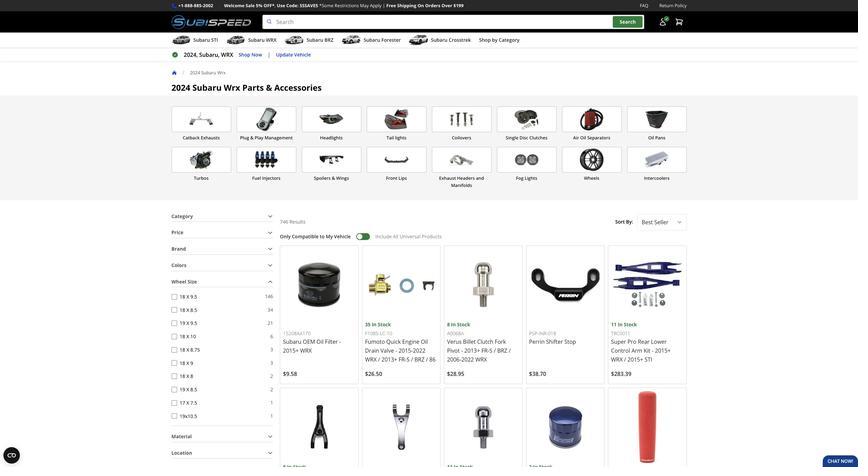 Task type: locate. For each thing, give the bounding box(es) containing it.
1 x from the top
[[187, 294, 189, 300]]

18
[[180, 294, 185, 300], [180, 307, 185, 313], [180, 334, 185, 340], [180, 347, 185, 353], [180, 360, 185, 367], [180, 373, 185, 380]]

2022 inside 8 in stock a0068a verus billet clutch fork pivot - 2013+ fr-s / brz / 2006-2022 wrx
[[462, 356, 474, 364]]

a subaru crosstrek thumbnail image image
[[409, 35, 428, 45]]

1 horizontal spatial s
[[490, 347, 493, 355]]

on
[[418, 2, 424, 9]]

8 up a0068a
[[447, 322, 450, 328]]

tail lights
[[387, 135, 407, 141]]

vehicle down the 'subaru brz' dropdown button
[[294, 51, 311, 58]]

stock inside the 11 in stock trc0011 super pro rear lower control arm kit - 2015+ wrx / 2015+ sti
[[624, 322, 637, 328]]

2015+ inside 15208aa170 subaru oem oil filter - 2015+ wrx
[[283, 347, 299, 355]]

2013+
[[465, 347, 480, 355], [382, 356, 397, 364]]

x for 18 x 9.5
[[187, 294, 189, 300]]

brz inside dropdown button
[[325, 37, 334, 43]]

18 X 9 button
[[172, 361, 177, 366]]

single disc clutches image
[[498, 107, 556, 132]]

11
[[611, 322, 617, 328]]

wrx inside 8 in stock a0068a verus billet clutch fork pivot - 2013+ fr-s / brz / 2006-2022 wrx
[[476, 356, 487, 364]]

brz left a subaru forester thumbnail image
[[325, 37, 334, 43]]

x down 19 x 9.5
[[187, 334, 189, 340]]

18 for 18 x 9.5
[[180, 294, 185, 300]]

& left play
[[250, 135, 254, 141]]

play
[[255, 135, 264, 141]]

0 vertical spatial 8
[[447, 322, 450, 328]]

spoilers
[[314, 175, 331, 181]]

& left wings
[[332, 175, 335, 181]]

7 x from the top
[[187, 373, 189, 380]]

6 x from the top
[[187, 360, 189, 367]]

10
[[387, 330, 393, 337], [191, 334, 196, 340]]

in for super
[[618, 322, 623, 328]]

restrictions
[[335, 2, 359, 9]]

in for lc-
[[372, 322, 377, 328]]

sale
[[246, 2, 255, 9]]

tail lights image
[[367, 107, 426, 132]]

stop
[[565, 338, 576, 346]]

0 horizontal spatial brz
[[325, 37, 334, 43]]

2013+ down the valve
[[382, 356, 397, 364]]

in inside 8 in stock a0068a verus billet clutch fork pivot - 2013+ fr-s / brz / 2006-2022 wrx
[[451, 322, 456, 328]]

1 horizontal spatial 2015+
[[628, 356, 644, 364]]

19x10.5 button
[[172, 414, 177, 419]]

10 up quick
[[387, 330, 393, 337]]

0 horizontal spatial 2015+
[[283, 347, 299, 355]]

oil right oem
[[317, 338, 324, 346]]

$283.39
[[611, 371, 632, 378]]

my
[[326, 233, 333, 240]]

0 horizontal spatial in
[[372, 322, 377, 328]]

wrx down drain
[[365, 356, 377, 364]]

10 up 8.75
[[191, 334, 196, 340]]

pans
[[656, 135, 666, 141]]

in inside the 11 in stock trc0011 super pro rear lower control arm kit - 2015+ wrx / 2015+ sti
[[618, 322, 623, 328]]

2013+ inside 35 in stock f108s-lc-10 fumoto quick engine oil drain valve - 2015-2022 wrx / 2013+ fr-s / brz / 86
[[382, 356, 397, 364]]

0 horizontal spatial shop
[[239, 51, 250, 58]]

1 horizontal spatial shop
[[479, 37, 491, 43]]

2 vertical spatial &
[[332, 175, 335, 181]]

s down clutch on the bottom of the page
[[490, 347, 493, 355]]

5 18 from the top
[[180, 360, 185, 367]]

1 vertical spatial 2022
[[462, 356, 474, 364]]

9.5 down 18 x 8.5
[[191, 320, 197, 327]]

1 19 from the top
[[180, 320, 185, 327]]

injectors
[[262, 175, 281, 181]]

blitz oil filter - 2015-2022 wrx / 2013+ fr-s / brz / 86 image
[[529, 391, 602, 464]]

apply
[[370, 2, 382, 9]]

front lips
[[386, 175, 407, 181]]

all
[[393, 233, 399, 240]]

18 right 18 x 8.5 button
[[180, 307, 185, 313]]

1 horizontal spatial vehicle
[[334, 233, 351, 240]]

0 vertical spatial 2024
[[190, 69, 200, 76]]

9 x from the top
[[187, 400, 189, 406]]

stock up lc-
[[378, 322, 391, 328]]

wrx down clutch on the bottom of the page
[[476, 356, 487, 364]]

2 in from the left
[[451, 322, 456, 328]]

vehicle right my
[[334, 233, 351, 240]]

1 vertical spatial sti
[[645, 356, 653, 364]]

0 horizontal spatial |
[[268, 51, 271, 59]]

0 horizontal spatial 8
[[191, 373, 193, 380]]

0 horizontal spatial s
[[407, 356, 410, 364]]

- right the valve
[[396, 347, 397, 355]]

subaru down '2024, subaru, wrx'
[[201, 69, 216, 76]]

fr- down clutch on the bottom of the page
[[482, 347, 490, 355]]

1 horizontal spatial fr-
[[482, 347, 490, 355]]

5 x from the top
[[187, 347, 189, 353]]

1 vertical spatial subaru
[[192, 82, 222, 93]]

8 in stock a0068a verus billet clutch fork pivot - 2013+ fr-s / brz / 2006-2022 wrx
[[447, 322, 511, 364]]

turbos image
[[172, 147, 231, 172]]

0 vertical spatial 2
[[271, 373, 273, 380]]

2 8.5 from the top
[[191, 387, 197, 393]]

stock up trc0011
[[624, 322, 637, 328]]

wheel size
[[172, 278, 197, 285]]

wrx inside the 11 in stock trc0011 super pro rear lower control arm kit - 2015+ wrx / 2015+ sti
[[611, 356, 623, 364]]

stock for 10
[[378, 322, 391, 328]]

subaru left crosstrek
[[431, 37, 448, 43]]

888-
[[185, 2, 194, 9]]

9.5 for 18 x 9.5
[[191, 294, 197, 300]]

2 9.5 from the top
[[191, 320, 197, 327]]

turbos
[[194, 175, 209, 181]]

0 vertical spatial subaru
[[201, 69, 216, 76]]

subaru crosstrek
[[431, 37, 471, 43]]

2013+ inside 8 in stock a0068a verus billet clutch fork pivot - 2013+ fr-s / brz / 2006-2022 wrx
[[465, 347, 480, 355]]

19 right 19 x 9.5 button on the bottom left of the page
[[180, 320, 185, 327]]

1 vertical spatial 2024
[[172, 82, 190, 93]]

x up 19 x 8.5
[[187, 373, 189, 380]]

subaru inside dropdown button
[[193, 37, 210, 43]]

by:
[[626, 219, 634, 225]]

intercoolers image
[[628, 147, 687, 172]]

subaru for subaru crosstrek
[[431, 37, 448, 43]]

wrx for 2024 subaru wrx parts & accessories
[[224, 82, 240, 93]]

18 right 18 x 8 'button' on the bottom of page
[[180, 373, 185, 380]]

in up a0068a
[[451, 322, 456, 328]]

front lips image
[[367, 147, 426, 172]]

2 for 18 x 8
[[271, 373, 273, 380]]

wrx inside 35 in stock f108s-lc-10 fumoto quick engine oil drain valve - 2015-2022 wrx / 2013+ fr-s / brz / 86
[[365, 356, 377, 364]]

stock up a0068a
[[457, 322, 470, 328]]

18 right 18 x 8.75 "button"
[[180, 347, 185, 353]]

2 horizontal spatial brz
[[498, 347, 508, 355]]

15208aa170 subaru oem oil filter - 2015+ wrx
[[283, 330, 341, 355]]

3
[[271, 347, 273, 353], [271, 360, 273, 366]]

0 vertical spatial 9.5
[[191, 294, 197, 300]]

0 horizontal spatial 2022
[[413, 347, 426, 355]]

oil right engine
[[421, 338, 428, 346]]

0 vertical spatial 3
[[271, 347, 273, 353]]

subaru for subaru forester
[[364, 37, 380, 43]]

3 stock from the left
[[624, 322, 637, 328]]

x down 18 x 9.5
[[187, 307, 189, 313]]

11 in stock trc0011 super pro rear lower control arm kit - 2015+ wrx / 2015+ sti
[[611, 322, 671, 364]]

2022 down "billet"
[[462, 356, 474, 364]]

2 2 from the top
[[271, 386, 273, 393]]

sti inside dropdown button
[[211, 37, 218, 43]]

1 horizontal spatial 8
[[447, 322, 450, 328]]

shifter
[[546, 338, 563, 346]]

1 vertical spatial 3
[[271, 360, 273, 366]]

0 vertical spatial sti
[[211, 37, 218, 43]]

1 horizontal spatial 2013+
[[465, 347, 480, 355]]

2015+ down arm
[[628, 356, 644, 364]]

shop now
[[239, 51, 262, 58]]

oil right air
[[581, 135, 586, 141]]

subaru up '2024, subaru, wrx'
[[193, 37, 210, 43]]

sti
[[211, 37, 218, 43], [645, 356, 653, 364]]

policy
[[675, 2, 687, 9]]

plug
[[240, 135, 249, 141]]

wrx down oem
[[300, 347, 312, 355]]

shop inside "link"
[[239, 51, 250, 58]]

subaru wrx
[[248, 37, 277, 43]]

1 vertical spatial shop
[[239, 51, 250, 58]]

brand
[[172, 246, 186, 252]]

1 horizontal spatial in
[[451, 322, 456, 328]]

0 horizontal spatial sti
[[211, 37, 218, 43]]

stock for pro
[[624, 322, 637, 328]]

lights
[[395, 135, 407, 141]]

2 vertical spatial brz
[[415, 356, 425, 364]]

0 vertical spatial fr-
[[482, 347, 490, 355]]

1 horizontal spatial brz
[[415, 356, 425, 364]]

subispeed logo image
[[172, 15, 251, 29]]

fuel injectors
[[252, 175, 281, 181]]

17
[[180, 400, 185, 406]]

subaru down 2024 subaru wrx
[[192, 82, 222, 93]]

wrx for 2024 subaru wrx
[[217, 69, 226, 76]]

- inside 8 in stock a0068a verus billet clutch fork pivot - 2013+ fr-s / brz / 2006-2022 wrx
[[461, 347, 463, 355]]

1 vertical spatial 1
[[271, 413, 273, 420]]

2 horizontal spatial &
[[332, 175, 335, 181]]

1 vertical spatial 9.5
[[191, 320, 197, 327]]

- right filter
[[339, 338, 341, 346]]

super
[[611, 338, 627, 346]]

wrx down the subaru,
[[217, 69, 226, 76]]

in inside 35 in stock f108s-lc-10 fumoto quick engine oil drain valve - 2015-2022 wrx / 2013+ fr-s / brz / 86
[[372, 322, 377, 328]]

0 horizontal spatial vehicle
[[294, 51, 311, 58]]

1 horizontal spatial |
[[383, 2, 385, 9]]

wrx
[[217, 69, 226, 76], [224, 82, 240, 93]]

- inside the 11 in stock trc0011 super pro rear lower control arm kit - 2015+ wrx / 2015+ sti
[[652, 347, 654, 355]]

0 vertical spatial shop
[[479, 37, 491, 43]]

x left 9
[[187, 360, 189, 367]]

1 vertical spatial brz
[[498, 347, 508, 355]]

0 vertical spatial vehicle
[[294, 51, 311, 58]]

- right pivot
[[461, 347, 463, 355]]

2024 down 2024,
[[190, 69, 200, 76]]

air
[[574, 135, 579, 141]]

sort
[[616, 219, 625, 225]]

wrx left parts
[[224, 82, 240, 93]]

3 18 from the top
[[180, 334, 185, 340]]

brand button
[[172, 244, 273, 255]]

1 for 17 x 7.5
[[271, 400, 273, 406]]

8.75
[[191, 347, 200, 353]]

engine
[[402, 338, 420, 346]]

sort by:
[[616, 219, 634, 225]]

forester
[[382, 37, 401, 43]]

verus forged clutch fork - 2006+ subaru wrx image
[[283, 391, 356, 464]]

0 vertical spatial 19
[[180, 320, 185, 327]]

0 vertical spatial 2013+
[[465, 347, 480, 355]]

brz left 86
[[415, 356, 425, 364]]

18 X 8.5 button
[[172, 308, 177, 313]]

drain
[[365, 347, 379, 355]]

35 in stock f108s-lc-10 fumoto quick engine oil drain valve - 2015-2022 wrx / 2013+ fr-s / brz / 86
[[365, 322, 436, 364]]

plug & play management
[[240, 135, 293, 141]]

0 vertical spatial &
[[266, 82, 272, 93]]

18 x 9
[[180, 360, 193, 367]]

turbos button
[[172, 147, 231, 189]]

plug & play management image
[[237, 107, 296, 132]]

over
[[442, 2, 453, 9]]

category
[[499, 37, 520, 43]]

2015+
[[283, 347, 299, 355], [655, 347, 671, 355], [628, 356, 644, 364]]

0 horizontal spatial stock
[[378, 322, 391, 328]]

|
[[383, 2, 385, 9], [268, 51, 271, 59]]

2013+ down "billet"
[[465, 347, 480, 355]]

headlights image
[[302, 107, 361, 132]]

0 vertical spatial 2022
[[413, 347, 426, 355]]

1 horizontal spatial 10
[[387, 330, 393, 337]]

shop for shop by category
[[479, 37, 491, 43]]

1 horizontal spatial &
[[266, 82, 272, 93]]

3 in from the left
[[618, 322, 623, 328]]

1 vertical spatial 2013+
[[382, 356, 397, 364]]

8 x from the top
[[187, 387, 189, 393]]

x up 18 x 10
[[187, 320, 189, 327]]

2022
[[413, 347, 426, 355], [462, 356, 474, 364]]

9.5
[[191, 294, 197, 300], [191, 320, 197, 327]]

18 right 18 x 10 button
[[180, 334, 185, 340]]

subaru down 15208aa170
[[283, 338, 302, 346]]

subaru for subaru brz
[[307, 37, 323, 43]]

air oil separators image
[[563, 107, 622, 132]]

shop left now
[[239, 51, 250, 58]]

0 horizontal spatial &
[[250, 135, 254, 141]]

2 18 from the top
[[180, 307, 185, 313]]

1 in from the left
[[372, 322, 377, 328]]

/
[[183, 69, 185, 76], [494, 347, 496, 355], [509, 347, 511, 355], [378, 356, 380, 364], [411, 356, 413, 364], [426, 356, 428, 364], [625, 356, 627, 364]]

brz inside 35 in stock f108s-lc-10 fumoto quick engine oil drain valve - 2015-2022 wrx / 2013+ fr-s / brz / 86
[[415, 356, 425, 364]]

stock inside 8 in stock a0068a verus billet clutch fork pivot - 2013+ fr-s / brz / 2006-2022 wrx
[[457, 322, 470, 328]]

x up 18 x 8.5
[[187, 294, 189, 300]]

18 for 18 x 10
[[180, 334, 185, 340]]

code:
[[286, 2, 299, 9]]

0 vertical spatial 8.5
[[191, 307, 197, 313]]

19 right '19 x 8.5' button
[[180, 387, 185, 393]]

3 x from the top
[[187, 320, 189, 327]]

headlights
[[320, 135, 343, 141]]

exhausts
[[201, 135, 220, 141]]

2 horizontal spatial stock
[[624, 322, 637, 328]]

1 vertical spatial wrx
[[224, 82, 240, 93]]

1 horizontal spatial 2022
[[462, 356, 474, 364]]

+1-888-885-2002 link
[[178, 2, 213, 9]]

brz down fork on the right of page
[[498, 347, 508, 355]]

| left free
[[383, 2, 385, 9]]

tail lights button
[[367, 107, 427, 142]]

8.5 up 7.5
[[191, 387, 197, 393]]

use
[[277, 2, 285, 9]]

18 right 18 x 9.5 button
[[180, 294, 185, 300]]

1 vertical spatial 19
[[180, 387, 185, 393]]

0 vertical spatial s
[[490, 347, 493, 355]]

2022 down engine
[[413, 347, 426, 355]]

19 X 9.5 button
[[172, 321, 177, 326]]

in right '11'
[[618, 322, 623, 328]]

sti up the subaru,
[[211, 37, 218, 43]]

x for 18 x 8
[[187, 373, 189, 380]]

6 18 from the top
[[180, 373, 185, 380]]

1 vertical spatial s
[[407, 356, 410, 364]]

trc0011
[[611, 330, 631, 337]]

wrx up "update"
[[266, 37, 277, 43]]

18 right 18 x 9 button
[[180, 360, 185, 367]]

2015+ down 15208aa170
[[283, 347, 299, 355]]

perrin shifter stop image
[[529, 249, 602, 321]]

0 vertical spatial 1
[[271, 400, 273, 406]]

1 9.5 from the top
[[191, 294, 197, 300]]

grimmspeed tallboy shift knob, aluminum red - 380008 image
[[611, 391, 684, 464]]

8 down 9
[[191, 373, 193, 380]]

subaru for 2024 subaru wrx
[[201, 69, 216, 76]]

1 vertical spatial &
[[250, 135, 254, 141]]

wrx down the control
[[611, 356, 623, 364]]

in right 35
[[372, 322, 377, 328]]

x for 18 x 9
[[187, 360, 189, 367]]

- right kit
[[652, 347, 654, 355]]

a subaru forester thumbnail image image
[[342, 35, 361, 45]]

shop inside dropdown button
[[479, 37, 491, 43]]

x left 8.75
[[187, 347, 189, 353]]

18 for 18 x 8.5
[[180, 307, 185, 313]]

9.5 up 18 x 8.5
[[191, 294, 197, 300]]

0 vertical spatial |
[[383, 2, 385, 9]]

subaru up now
[[248, 37, 265, 43]]

2 stock from the left
[[457, 322, 470, 328]]

18 x 10
[[180, 334, 196, 340]]

air oil separators button
[[562, 107, 622, 142]]

2015+ down lower on the right of the page
[[655, 347, 671, 355]]

1 vertical spatial vehicle
[[334, 233, 351, 240]]

stock for billet
[[457, 322, 470, 328]]

x right "17"
[[187, 400, 189, 406]]

subaru right a subaru brz thumbnail image on the left
[[307, 37, 323, 43]]

2024
[[190, 69, 200, 76], [172, 82, 190, 93]]

& right parts
[[266, 82, 272, 93]]

&
[[266, 82, 272, 93], [250, 135, 254, 141], [332, 175, 335, 181]]

subaru
[[201, 69, 216, 76], [192, 82, 222, 93]]

2024 down home icon
[[172, 82, 190, 93]]

fuel
[[252, 175, 261, 181]]

8.5 down 18 x 9.5
[[191, 307, 197, 313]]

x up 17 x 7.5
[[187, 387, 189, 393]]

wings
[[336, 175, 349, 181]]

1 3 from the top
[[271, 347, 273, 353]]

s inside 35 in stock f108s-lc-10 fumoto quick engine oil drain valve - 2015-2022 wrx / 2013+ fr-s / brz / 86
[[407, 356, 410, 364]]

1 vertical spatial |
[[268, 51, 271, 59]]

2 1 from the top
[[271, 413, 273, 420]]

0 vertical spatial wrx
[[217, 69, 226, 76]]

1 stock from the left
[[378, 322, 391, 328]]

0 horizontal spatial fr-
[[399, 356, 407, 364]]

shop left by
[[479, 37, 491, 43]]

18 x 9.5
[[180, 294, 197, 300]]

off*.
[[264, 2, 276, 9]]

2 x from the top
[[187, 307, 189, 313]]

1 horizontal spatial sti
[[645, 356, 653, 364]]

x for 19 x 9.5
[[187, 320, 189, 327]]

19 X 8.5 button
[[172, 387, 177, 393]]

fr- inside 8 in stock a0068a verus billet clutch fork pivot - 2013+ fr-s / brz / 2006-2022 wrx
[[482, 347, 490, 355]]

stock inside 35 in stock f108s-lc-10 fumoto quick engine oil drain valve - 2015-2022 wrx / 2013+ fr-s / brz / 86
[[378, 322, 391, 328]]

2 3 from the top
[[271, 360, 273, 366]]

2 horizontal spatial in
[[618, 322, 623, 328]]

| right now
[[268, 51, 271, 59]]

clutches
[[530, 135, 548, 141]]

1 vertical spatial fr-
[[399, 356, 407, 364]]

4 x from the top
[[187, 334, 189, 340]]

sti down kit
[[645, 356, 653, 364]]

1 18 from the top
[[180, 294, 185, 300]]

headlights button
[[302, 107, 361, 142]]

1 horizontal spatial stock
[[457, 322, 470, 328]]

146
[[265, 293, 273, 300]]

0 horizontal spatial 2013+
[[382, 356, 397, 364]]

1 8.5 from the top
[[191, 307, 197, 313]]

0 vertical spatial brz
[[325, 37, 334, 43]]

free
[[387, 2, 396, 9]]

1 vertical spatial 8.5
[[191, 387, 197, 393]]

fog lights button
[[497, 147, 557, 189]]

2 19 from the top
[[180, 387, 185, 393]]

oil inside 35 in stock f108s-lc-10 fumoto quick engine oil drain valve - 2015-2022 wrx / 2013+ fr-s / brz / 86
[[421, 338, 428, 346]]

1 vertical spatial 2
[[271, 386, 273, 393]]

subaru left forester
[[364, 37, 380, 43]]

1 1 from the top
[[271, 400, 273, 406]]

1 2 from the top
[[271, 373, 273, 380]]

wheels button
[[562, 147, 622, 189]]

pro
[[628, 338, 637, 346]]

& for spoilers
[[332, 175, 335, 181]]

shipping
[[397, 2, 417, 9]]

oil pans image
[[628, 107, 687, 132]]

4 18 from the top
[[180, 347, 185, 353]]

9.5 for 19 x 9.5
[[191, 320, 197, 327]]

oil inside 15208aa170 subaru oem oil filter - 2015+ wrx
[[317, 338, 324, 346]]

s down 2015-
[[407, 356, 410, 364]]

fr- down 2015-
[[399, 356, 407, 364]]

0 horizontal spatial 10
[[191, 334, 196, 340]]



Task type: vqa. For each thing, say whether or not it's contained in the screenshot.


Task type: describe. For each thing, give the bounding box(es) containing it.
subaru wrx button
[[226, 34, 277, 48]]

fog
[[516, 175, 524, 181]]

disc
[[520, 135, 529, 141]]

oil left pans at the right top of page
[[649, 135, 654, 141]]

a subaru sti thumbnail image image
[[172, 35, 191, 45]]

accessories
[[274, 82, 322, 93]]

Select... button
[[638, 214, 687, 231]]

exhaust headers and manifolds button
[[432, 147, 492, 189]]

2 horizontal spatial 2015+
[[655, 347, 671, 355]]

psp-inr-018 perrin shifter stop
[[529, 330, 576, 346]]

torque solution billet clutch fork pivot - subaru models inc. 2015+ wrx / 2013+ brz image
[[447, 391, 520, 464]]

8.5 for 18 x 8.5
[[191, 307, 197, 313]]

include all universal products
[[376, 233, 442, 240]]

2015-
[[399, 347, 413, 355]]

- inside 15208aa170 subaru oem oil filter - 2015+ wrx
[[339, 338, 341, 346]]

oil pans
[[649, 135, 666, 141]]

subaru forester
[[364, 37, 401, 43]]

spoilers & wings button
[[302, 147, 361, 189]]

select... image
[[677, 220, 683, 225]]

18 X 8.75 button
[[172, 347, 177, 353]]

include
[[376, 233, 392, 240]]

fuel injectors image
[[237, 147, 296, 172]]

brz inside 8 in stock a0068a verus billet clutch fork pivot - 2013+ fr-s / brz / 2006-2022 wrx
[[498, 347, 508, 355]]

15208aa170
[[283, 330, 311, 337]]

headers
[[457, 175, 475, 181]]

shop for shop now
[[239, 51, 250, 58]]

2024 subaru wrx link
[[190, 69, 231, 76]]

a0068a
[[447, 330, 464, 337]]

2024, subaru, wrx
[[184, 51, 233, 59]]

orders
[[425, 2, 441, 9]]

colors
[[172, 262, 187, 269]]

1 vertical spatial 8
[[191, 373, 193, 380]]

wrx inside subaru wrx dropdown button
[[266, 37, 277, 43]]

lips
[[399, 175, 407, 181]]

x for 17 x 7.5
[[187, 400, 189, 406]]

lower
[[651, 338, 667, 346]]

17 X 7.5 button
[[172, 401, 177, 406]]

oil pans button
[[627, 107, 687, 142]]

*some restrictions may apply | free shipping on orders over $199
[[319, 2, 464, 9]]

18 for 18 x 8.75
[[180, 347, 185, 353]]

coilovers
[[452, 135, 472, 141]]

x for 18 x 8.5
[[187, 307, 189, 313]]

vehicle inside button
[[294, 51, 311, 58]]

subaru crosstrek button
[[409, 34, 471, 48]]

home image
[[172, 70, 177, 75]]

wheels
[[584, 175, 600, 181]]

x for 18 x 10
[[187, 334, 189, 340]]

18 for 18 x 8
[[180, 373, 185, 380]]

shop by category button
[[479, 34, 520, 48]]

catback exhausts image
[[172, 107, 231, 132]]

746 results
[[280, 219, 306, 225]]

search button
[[613, 16, 643, 28]]

colors button
[[172, 260, 273, 271]]

intercoolers button
[[627, 147, 687, 189]]

8.5 for 19 x 8.5
[[191, 387, 197, 393]]

subaru for 2024 subaru wrx parts & accessories
[[192, 82, 222, 93]]

spoilers & wings
[[314, 175, 349, 181]]

exhaust headers and manifolds image
[[432, 147, 491, 172]]

size
[[188, 278, 197, 285]]

open widget image
[[3, 448, 20, 464]]

2022 inside 35 in stock f108s-lc-10 fumoto quick engine oil drain valve - 2015-2022 wrx / 2013+ fr-s / brz / 86
[[413, 347, 426, 355]]

18 x 8
[[180, 373, 193, 380]]

18 x 8.75
[[180, 347, 200, 353]]

return policy
[[660, 2, 687, 9]]

category button
[[172, 211, 273, 222]]

19 for 19 x 9.5
[[180, 320, 185, 327]]

+1-
[[178, 2, 185, 9]]

fog lights image
[[498, 147, 556, 172]]

results
[[290, 219, 306, 225]]

exhaust headers and manifolds
[[439, 175, 484, 189]]

front lips button
[[367, 147, 427, 189]]

18 X 8 button
[[172, 374, 177, 379]]

19 for 19 x 8.5
[[180, 387, 185, 393]]

verus billet clutch fork pivot - 2013+ fr-s / brz / 2006-2022 wrx image
[[447, 249, 520, 321]]

sti inside the 11 in stock trc0011 super pro rear lower control arm kit - 2015+ wrx / 2015+ sti
[[645, 356, 653, 364]]

subaru inside 15208aa170 subaru oem oil filter - 2015+ wrx
[[283, 338, 302, 346]]

746
[[280, 219, 288, 225]]

subaru for subaru wrx
[[248, 37, 265, 43]]

kit
[[644, 347, 651, 355]]

3 for 18 x 9
[[271, 360, 273, 366]]

return
[[660, 2, 674, 9]]

wheel
[[172, 278, 186, 285]]

$9.58
[[283, 371, 297, 378]]

3 for 18 x 8.75
[[271, 347, 273, 353]]

$38.70
[[529, 371, 547, 378]]

8 inside 8 in stock a0068a verus billet clutch fork pivot - 2013+ fr-s / brz / 2006-2022 wrx
[[447, 322, 450, 328]]

10 inside 35 in stock f108s-lc-10 fumoto quick engine oil drain valve - 2015-2022 wrx / 2013+ fr-s / brz / 86
[[387, 330, 393, 337]]

by
[[492, 37, 498, 43]]

update
[[276, 51, 293, 58]]

2 for 19 x 8.5
[[271, 386, 273, 393]]

inr-
[[539, 330, 548, 337]]

- inside 35 in stock f108s-lc-10 fumoto quick engine oil drain valve - 2015-2022 wrx / 2013+ fr-s / brz / 86
[[396, 347, 397, 355]]

018
[[548, 330, 556, 337]]

single disc clutches button
[[497, 107, 557, 142]]

2024 for 2024 subaru wrx parts & accessories
[[172, 82, 190, 93]]

wrx down a subaru wrx thumbnail image
[[221, 51, 233, 59]]

air oil separators
[[574, 135, 611, 141]]

x for 18 x 8.75
[[187, 347, 189, 353]]

catback
[[183, 135, 200, 141]]

x for 19 x 8.5
[[187, 387, 189, 393]]

coilovers image
[[432, 107, 491, 132]]

fr- inside 35 in stock f108s-lc-10 fumoto quick engine oil drain valve - 2015-2022 wrx / 2013+ fr-s / brz / 86
[[399, 356, 407, 364]]

wheels image
[[563, 147, 622, 172]]

885-
[[194, 2, 203, 9]]

subaru forester button
[[342, 34, 401, 48]]

torque solution billet chromoly clutch fork - 2015-2022 subaru wrx image
[[365, 391, 438, 464]]

$26.50
[[365, 371, 382, 378]]

material
[[172, 433, 192, 440]]

s inside 8 in stock a0068a verus billet clutch fork pivot - 2013+ fr-s / brz / 2006-2022 wrx
[[490, 347, 493, 355]]

super pro rear lower control arm kit - 2015+ wrx / 2015+ sti image
[[611, 249, 684, 321]]

2024,
[[184, 51, 198, 59]]

1 for 19x10.5
[[271, 413, 273, 420]]

18 X 10 button
[[172, 334, 177, 340]]

18 for 18 x 9
[[180, 360, 185, 367]]

and
[[476, 175, 484, 181]]

sssave5
[[300, 2, 318, 9]]

search input field
[[262, 15, 645, 29]]

/ inside the 11 in stock trc0011 super pro rear lower control arm kit - 2015+ wrx / 2015+ sti
[[625, 356, 627, 364]]

button image
[[659, 18, 667, 26]]

f108s-
[[365, 330, 380, 337]]

billet
[[463, 338, 476, 346]]

35
[[365, 322, 371, 328]]

price
[[172, 229, 184, 236]]

universal
[[400, 233, 421, 240]]

a subaru wrx thumbnail image image
[[226, 35, 246, 45]]

+1-888-885-2002
[[178, 2, 213, 9]]

& for plug
[[250, 135, 254, 141]]

location
[[172, 450, 192, 456]]

rear
[[638, 338, 650, 346]]

86
[[430, 356, 436, 364]]

2002
[[203, 2, 213, 9]]

crosstrek
[[449, 37, 471, 43]]

wrx inside 15208aa170 subaru oem oil filter - 2015+ wrx
[[300, 347, 312, 355]]

only
[[280, 233, 291, 240]]

separators
[[588, 135, 611, 141]]

subaru oem oil filter - 2015+ wrx image
[[283, 249, 356, 321]]

2024 for 2024 subaru wrx
[[190, 69, 200, 76]]

subaru for subaru sti
[[193, 37, 210, 43]]

management
[[265, 135, 293, 141]]

search
[[620, 19, 636, 25]]

a subaru brz thumbnail image image
[[285, 35, 304, 45]]

welcome
[[224, 2, 245, 9]]

fumoto quick engine oil drain valve - 2015-2022 wrx / 2013+ fr-s / brz / 86 image
[[365, 249, 438, 321]]

subaru sti
[[193, 37, 218, 43]]

in for verus
[[451, 322, 456, 328]]

price button
[[172, 228, 273, 238]]

category
[[172, 213, 193, 220]]

spoilers & wings image
[[302, 147, 361, 172]]

18 X 9.5 button
[[172, 294, 177, 300]]



